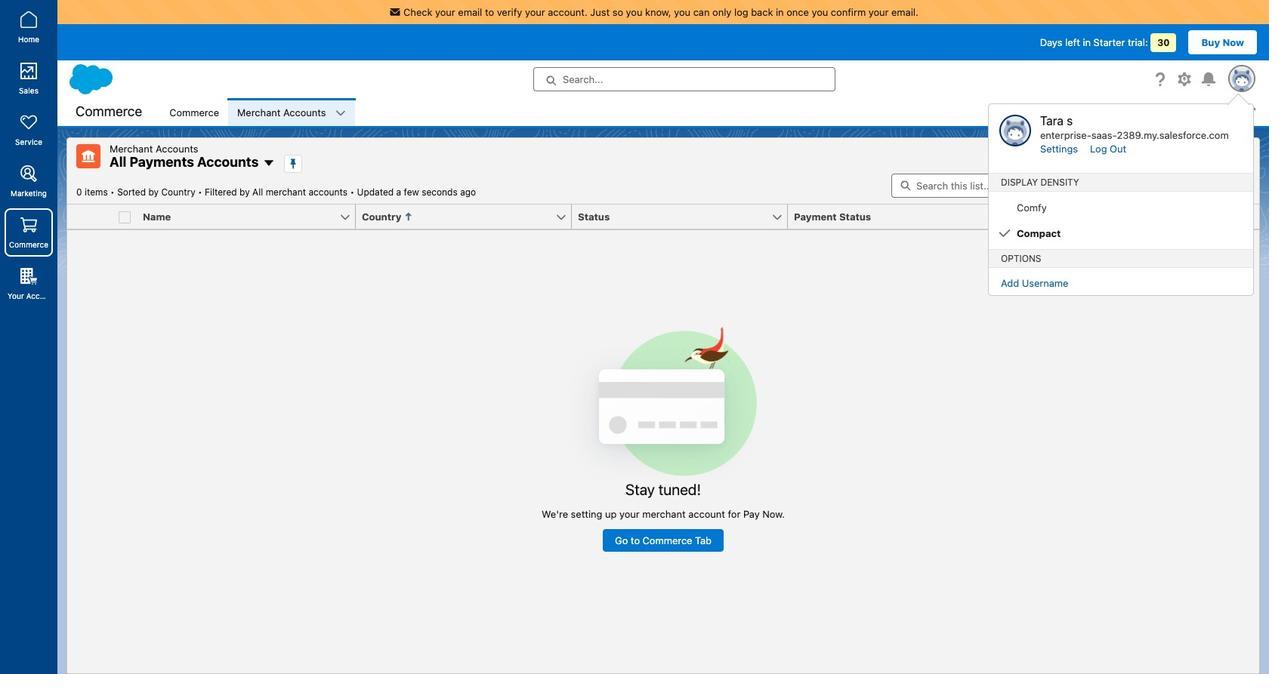 Task type: vqa. For each thing, say whether or not it's contained in the screenshot.
Payout Status
yes



Task type: describe. For each thing, give the bounding box(es) containing it.
sales link
[[5, 54, 53, 103]]

log
[[1090, 143, 1107, 155]]

trial:
[[1128, 36, 1148, 48]]

a
[[396, 187, 401, 198]]

verify
[[497, 6, 522, 18]]

tara s enterprise-saas-2389.my.salesforce.com
[[1041, 114, 1229, 141]]

name
[[143, 211, 171, 223]]

country button
[[356, 205, 555, 229]]

3 you from the left
[[812, 6, 828, 18]]

home
[[18, 35, 39, 44]]

0 vertical spatial country
[[161, 187, 195, 198]]

payment
[[794, 211, 837, 223]]

0 horizontal spatial in
[[776, 6, 784, 18]]

tara s link
[[1041, 114, 1073, 128]]

sorted
[[117, 187, 146, 198]]

tuned!
[[659, 481, 701, 498]]

your left email.
[[869, 6, 889, 18]]

out
[[1110, 143, 1127, 155]]

merchant accounts inside all payments accounts|merchant accounts|list view element
[[110, 143, 198, 155]]

stay
[[626, 481, 655, 498]]

accounts up 'filtered'
[[197, 154, 259, 170]]

1 status from the left
[[578, 211, 610, 223]]

merchant accounts list item
[[228, 98, 355, 126]]

all payments accounts|merchant accounts|list view element
[[66, 138, 1260, 675]]

item number element
[[67, 205, 113, 230]]

list containing commerce
[[160, 98, 1270, 126]]

1 • from the left
[[110, 187, 115, 198]]

1 vertical spatial commerce link
[[5, 209, 53, 257]]

status button
[[572, 205, 772, 229]]

item number image
[[67, 205, 113, 229]]

filtered
[[205, 187, 237, 198]]

service
[[15, 138, 42, 147]]

setting
[[571, 508, 603, 520]]

all payments accounts status
[[76, 187, 357, 198]]

your account
[[8, 292, 56, 301]]

check your email to verify your account. just so you know, you can only log back in once you confirm your email.
[[404, 6, 919, 18]]

tab
[[695, 535, 712, 547]]

commerce up payments
[[76, 104, 142, 120]]

0 horizontal spatial merchant
[[110, 143, 153, 155]]

0 horizontal spatial merchant
[[266, 187, 306, 198]]

we're setting up your merchant account for pay now.
[[542, 508, 785, 520]]

we're
[[542, 508, 568, 520]]

3 • from the left
[[350, 187, 355, 198]]

check
[[404, 6, 433, 18]]

add
[[1001, 277, 1019, 289]]

settings link
[[1041, 143, 1078, 155]]

your right verify
[[525, 6, 545, 18]]

marketing
[[11, 189, 47, 198]]

days
[[1040, 36, 1063, 48]]

back
[[751, 6, 773, 18]]

to inside button
[[631, 535, 640, 547]]

marketing link
[[5, 157, 53, 206]]

buy
[[1202, 36, 1221, 48]]

up
[[605, 508, 617, 520]]

payout status
[[1010, 211, 1078, 223]]

2 by from the left
[[240, 187, 250, 198]]

action image
[[1220, 205, 1260, 229]]

payments
[[130, 154, 194, 170]]

once
[[787, 6, 809, 18]]

log out
[[1090, 143, 1127, 155]]

display density
[[1001, 177, 1080, 188]]

display
[[1001, 177, 1038, 188]]

stay tuned!
[[626, 481, 701, 498]]

payment status
[[794, 211, 871, 223]]

all payments accounts
[[110, 154, 259, 170]]

stay tuned! status
[[542, 327, 785, 552]]

service link
[[5, 106, 53, 154]]

know,
[[645, 6, 672, 18]]

accounts inside merchant accounts link
[[283, 106, 326, 118]]

email
[[458, 6, 482, 18]]

so
[[613, 6, 623, 18]]

confirm
[[831, 6, 866, 18]]

now.
[[763, 508, 785, 520]]

go to commerce tab button
[[603, 529, 724, 552]]

items
[[85, 187, 108, 198]]

30
[[1158, 37, 1170, 48]]

s
[[1067, 114, 1073, 128]]

merchant inside list item
[[237, 106, 281, 118]]

go
[[615, 535, 628, 547]]

add username link
[[1001, 277, 1069, 289]]

density options list
[[989, 195, 1254, 246]]

commerce up all payments accounts
[[169, 106, 219, 118]]

payment status button
[[788, 205, 988, 229]]

comfy
[[1017, 201, 1047, 213]]

0
[[76, 187, 82, 198]]

status element
[[572, 205, 797, 230]]

payout status button
[[1004, 205, 1204, 229]]

for
[[728, 508, 741, 520]]



Task type: locate. For each thing, give the bounding box(es) containing it.
1 horizontal spatial to
[[631, 535, 640, 547]]

merchant accounts up text default image
[[237, 106, 326, 118]]

days left in starter trial: 30
[[1040, 36, 1170, 48]]

1 horizontal spatial commerce link
[[160, 98, 228, 126]]

1 horizontal spatial merchant
[[643, 508, 686, 520]]

merchant down text default image
[[266, 187, 306, 198]]

0 vertical spatial merchant
[[237, 106, 281, 118]]

1 horizontal spatial you
[[674, 6, 691, 18]]

merchant inside stay tuned! status
[[643, 508, 686, 520]]

name button
[[137, 205, 339, 229]]

2 • from the left
[[198, 187, 202, 198]]

cell
[[113, 205, 137, 230]]

0 vertical spatial commerce link
[[160, 98, 228, 126]]

• left updated
[[350, 187, 355, 198]]

accounts
[[283, 106, 326, 118], [156, 143, 198, 155], [197, 154, 259, 170]]

status for payment status
[[840, 211, 871, 223]]

merchant
[[237, 106, 281, 118], [110, 143, 153, 155]]

list
[[160, 98, 1270, 126]]

commerce inside go to commerce tab button
[[643, 535, 693, 547]]

account
[[26, 292, 56, 301]]

2 horizontal spatial status
[[1046, 211, 1078, 223]]

commerce
[[76, 104, 142, 120], [169, 106, 219, 118], [9, 240, 48, 249], [643, 535, 693, 547]]

3 status from the left
[[1046, 211, 1078, 223]]

0 horizontal spatial all
[[110, 154, 126, 170]]

all up sorted
[[110, 154, 126, 170]]

commerce link down the marketing
[[5, 209, 53, 257]]

you right so
[[626, 6, 643, 18]]

seconds
[[422, 187, 458, 198]]

1 you from the left
[[626, 6, 643, 18]]

by right 'filtered'
[[240, 187, 250, 198]]

0 horizontal spatial merchant accounts
[[110, 143, 198, 155]]

0 horizontal spatial country
[[161, 187, 195, 198]]

accounts
[[309, 187, 348, 198]]

merchant down "stay tuned!"
[[643, 508, 686, 520]]

comfy button
[[989, 195, 1254, 221]]

0 vertical spatial merchant
[[266, 187, 306, 198]]

2389.my.salesforce.com
[[1117, 129, 1229, 141]]

options
[[1001, 253, 1042, 264]]

payment status element
[[788, 205, 1004, 230]]

1 by from the left
[[148, 187, 159, 198]]

merchant accounts inside merchant accounts link
[[237, 106, 326, 118]]

0 vertical spatial merchant accounts
[[237, 106, 326, 118]]

0 horizontal spatial to
[[485, 6, 494, 18]]

status for payout status
[[1046, 211, 1078, 223]]

can
[[693, 6, 710, 18]]

account.
[[548, 6, 588, 18]]

merchant accounts link
[[228, 98, 335, 126]]

text default image
[[263, 157, 275, 169]]

0 items • sorted by country • filtered by all merchant accounts • updated a few seconds ago
[[76, 187, 476, 198]]

list view controls image
[[1076, 174, 1109, 198]]

status inside "button"
[[840, 211, 871, 223]]

you right once
[[812, 6, 828, 18]]

home link
[[5, 3, 53, 51]]

country inside button
[[362, 211, 402, 223]]

merchant up sorted
[[110, 143, 153, 155]]

0 horizontal spatial •
[[110, 187, 115, 198]]

• right items
[[110, 187, 115, 198]]

to
[[485, 6, 494, 18], [631, 535, 640, 547]]

now
[[1223, 36, 1245, 48]]

search...
[[563, 73, 603, 85]]

merchant accounts
[[237, 106, 326, 118], [110, 143, 198, 155]]

1 horizontal spatial •
[[198, 187, 202, 198]]

commerce down we're setting up your merchant account for pay now.
[[643, 535, 693, 547]]

1 vertical spatial merchant
[[643, 508, 686, 520]]

all up the 'name' element
[[252, 187, 263, 198]]

to right the email
[[485, 6, 494, 18]]

just
[[590, 6, 610, 18]]

add username
[[1001, 277, 1069, 289]]

your
[[435, 6, 455, 18], [525, 6, 545, 18], [869, 6, 889, 18], [620, 508, 640, 520]]

commerce up your account link
[[9, 240, 48, 249]]

payout status element
[[1004, 205, 1220, 230]]

1 vertical spatial country
[[362, 211, 402, 223]]

2 horizontal spatial you
[[812, 6, 828, 18]]

0 vertical spatial in
[[776, 6, 784, 18]]

payout
[[1010, 211, 1044, 223]]

country down updated
[[362, 211, 402, 223]]

ago
[[460, 187, 476, 198]]

2 status from the left
[[840, 211, 871, 223]]

•
[[110, 187, 115, 198], [198, 187, 202, 198], [350, 187, 355, 198]]

accounts up all payments accounts status
[[156, 143, 198, 155]]

your left the email
[[435, 6, 455, 18]]

1 horizontal spatial in
[[1083, 36, 1091, 48]]

merchant
[[266, 187, 306, 198], [643, 508, 686, 520]]

updated
[[357, 187, 394, 198]]

select list display image
[[1112, 174, 1146, 198]]

Search All Payments Accounts list view. search field
[[892, 174, 1073, 198]]

saas-
[[1092, 129, 1117, 141]]

1 vertical spatial to
[[631, 535, 640, 547]]

accounts left text default icon
[[283, 106, 326, 118]]

cell inside all payments accounts|merchant accounts|list view element
[[113, 205, 137, 230]]

1 horizontal spatial all
[[252, 187, 263, 198]]

2 you from the left
[[674, 6, 691, 18]]

by right sorted
[[148, 187, 159, 198]]

density
[[1041, 177, 1080, 188]]

text default image
[[335, 108, 346, 118]]

0 vertical spatial to
[[485, 6, 494, 18]]

in
[[776, 6, 784, 18], [1083, 36, 1091, 48]]

your
[[8, 292, 24, 301]]

0 vertical spatial all
[[110, 154, 126, 170]]

1 vertical spatial merchant
[[110, 143, 153, 155]]

1 horizontal spatial by
[[240, 187, 250, 198]]

your account link
[[5, 260, 56, 308]]

commerce link
[[160, 98, 228, 126], [5, 209, 53, 257]]

you left can
[[674, 6, 691, 18]]

go to commerce tab
[[615, 535, 712, 547]]

name element
[[137, 205, 365, 230]]

1 horizontal spatial merchant accounts
[[237, 106, 326, 118]]

1 vertical spatial in
[[1083, 36, 1091, 48]]

in right left
[[1083, 36, 1091, 48]]

all
[[110, 154, 126, 170], [252, 187, 263, 198]]

sales
[[19, 86, 39, 95]]

1 horizontal spatial status
[[840, 211, 871, 223]]

starter
[[1094, 36, 1125, 48]]

pay
[[744, 508, 760, 520]]

action element
[[1220, 205, 1260, 230]]

search... button
[[534, 67, 836, 91]]

to right 'go'
[[631, 535, 640, 547]]

in right back
[[776, 6, 784, 18]]

email.
[[892, 6, 919, 18]]

0 horizontal spatial commerce link
[[5, 209, 53, 257]]

country element
[[356, 205, 581, 230]]

country
[[161, 187, 195, 198], [362, 211, 402, 223]]

left
[[1065, 36, 1080, 48]]

1 vertical spatial all
[[252, 187, 263, 198]]

1 vertical spatial merchant accounts
[[110, 143, 198, 155]]

merchant accounts up sorted
[[110, 143, 198, 155]]

your right up at bottom left
[[620, 508, 640, 520]]

commerce link up all payments accounts
[[160, 98, 228, 126]]

settings
[[1041, 143, 1078, 155]]

1 horizontal spatial country
[[362, 211, 402, 223]]

few
[[404, 187, 419, 198]]

• left 'filtered'
[[198, 187, 202, 198]]

1 horizontal spatial merchant
[[237, 106, 281, 118]]

2 horizontal spatial •
[[350, 187, 355, 198]]

0 horizontal spatial status
[[578, 211, 610, 223]]

your inside stay tuned! status
[[620, 508, 640, 520]]

0 horizontal spatial by
[[148, 187, 159, 198]]

buy now
[[1202, 36, 1245, 48]]

merchant up text default image
[[237, 106, 281, 118]]

status
[[578, 211, 610, 223], [840, 211, 871, 223], [1046, 211, 1078, 223]]

log out link
[[1090, 143, 1127, 155]]

only
[[713, 6, 732, 18]]

country down all payments accounts
[[161, 187, 195, 198]]

tara
[[1041, 114, 1064, 128]]

enterprise-
[[1041, 129, 1092, 141]]

buy now button
[[1189, 30, 1257, 54]]

by
[[148, 187, 159, 198], [240, 187, 250, 198]]

username
[[1022, 277, 1069, 289]]

log
[[734, 6, 749, 18]]

0 horizontal spatial you
[[626, 6, 643, 18]]



